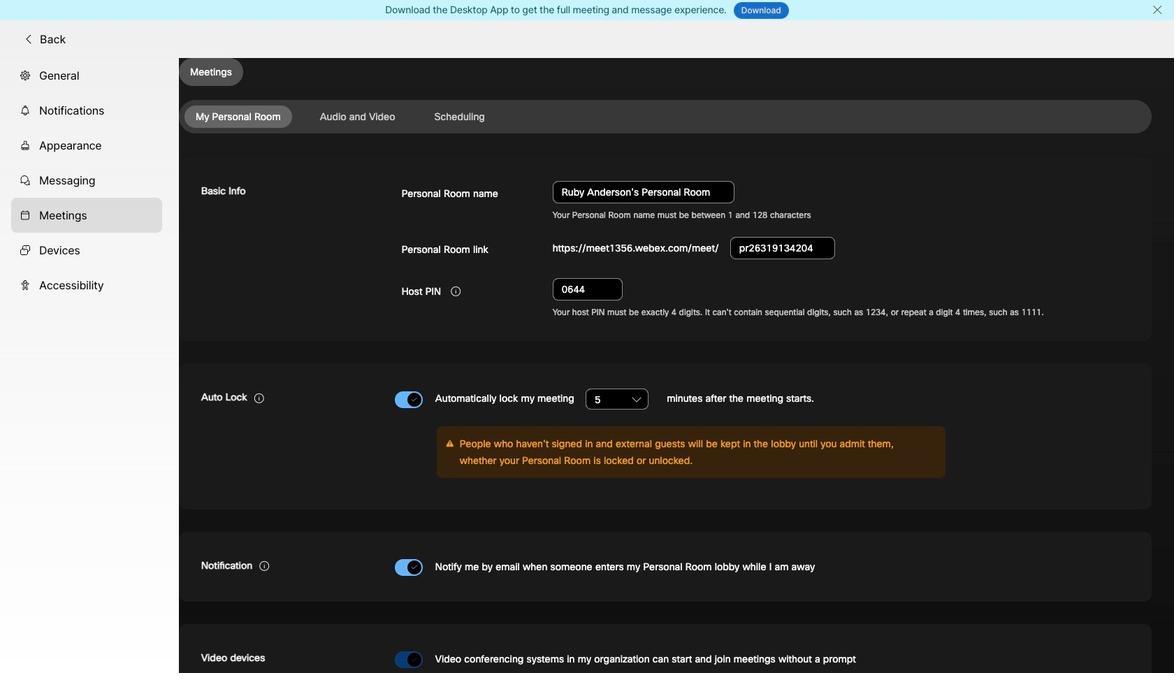 Task type: locate. For each thing, give the bounding box(es) containing it.
notifications tab
[[11, 93, 162, 128]]

appearance tab
[[11, 128, 162, 163]]

cancel_16 image
[[1152, 4, 1163, 15]]



Task type: vqa. For each thing, say whether or not it's contained in the screenshot.
General tab
yes



Task type: describe. For each thing, give the bounding box(es) containing it.
devices tab
[[11, 233, 162, 267]]

general tab
[[11, 58, 162, 93]]

settings navigation
[[0, 58, 179, 673]]

accessibility tab
[[11, 267, 162, 302]]

messaging tab
[[11, 163, 162, 198]]

meetings tab
[[11, 198, 162, 233]]



